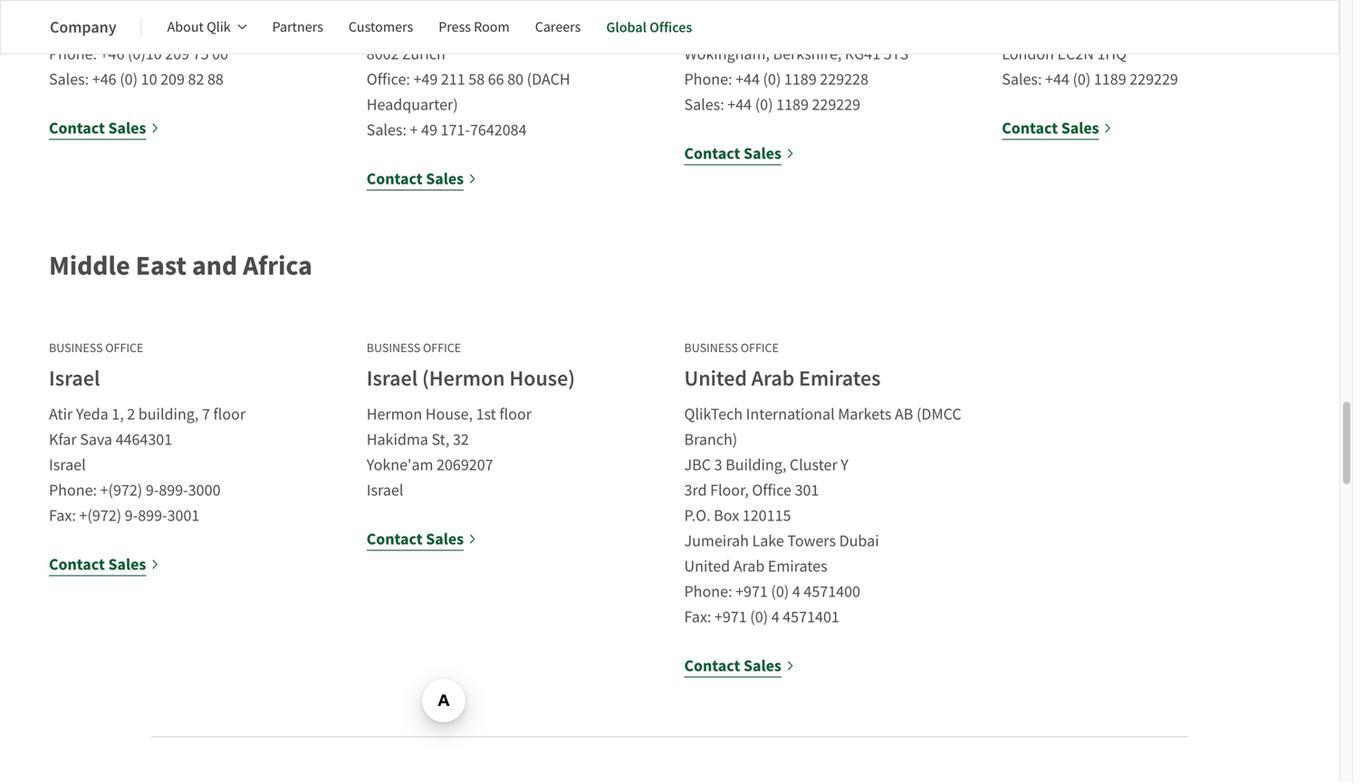 Task type: locate. For each thing, give the bounding box(es) containing it.
office up 'international'
[[741, 340, 779, 357]]

2 united from the top
[[685, 556, 730, 577]]

899- down 4464301
[[138, 506, 167, 526]]

+46 left 10
[[92, 69, 117, 90]]

phone: down 03
[[49, 44, 97, 64]]

229229
[[1130, 69, 1179, 90], [812, 94, 861, 115]]

emirates inside business office united arab emirates
[[799, 365, 881, 393]]

3 business from the left
[[685, 340, 738, 357]]

floor inside "hermon house, 1st floor hakidma st, 32 yokne'am 2069207 israel"
[[500, 404, 532, 425]]

1 united from the top
[[685, 365, 747, 393]]

3001
[[167, 506, 200, 526]]

+971
[[736, 582, 768, 603], [715, 607, 747, 628]]

0 vertical spatial arab
[[752, 365, 795, 393]]

1 vertical spatial fax:
[[685, 607, 712, 628]]

2
[[127, 404, 135, 425]]

fax:
[[49, 506, 76, 526], [685, 607, 712, 628]]

contact sales for sales: +44 (0) 1189 229229
[[685, 143, 782, 165]]

contact for business office united arab emirates
[[685, 656, 741, 677]]

1 vertical spatial 9-
[[125, 506, 138, 526]]

fax: down kfar
[[49, 506, 76, 526]]

fax: inside qliktech international markets ab (dmcc branch) jbc 3 building, cluster y 3rd floor, office 301 p.o. box 120115 jumeirah lake towers dubai united arab emirates phone: +971 (0) 4 4571400 fax: +971 (0) 4 4571401
[[685, 607, 712, 628]]

contact sales link for sales: +44 (0) 1189 229229
[[685, 141, 795, 166]]

4571401
[[783, 607, 840, 628]]

office for israel
[[105, 340, 144, 357]]

sales for business office united arab emirates
[[744, 656, 782, 677]]

2069207
[[437, 455, 493, 476]]

31
[[491, 18, 507, 39]]

dubai
[[840, 531, 879, 552]]

office
[[105, 340, 144, 357], [423, 340, 461, 357], [741, 340, 779, 357], [752, 480, 792, 501]]

emirates down towers
[[768, 556, 828, 577]]

zürich
[[402, 44, 446, 64]]

sales: down london
[[1002, 69, 1042, 90]]

sales for sales: +44 (0) 1189 229229
[[744, 143, 782, 165]]

75
[[193, 44, 209, 64]]

sales: down wokingham,
[[685, 94, 725, 115]]

international
[[746, 404, 835, 425]]

office inside business office united arab emirates
[[741, 340, 779, 357]]

(0) left 10
[[120, 69, 138, 90]]

1,
[[112, 404, 124, 425]]

1 horizontal spatial business
[[367, 340, 421, 357]]

business inside business office israel
[[49, 340, 103, 357]]

1 horizontal spatial floor
[[500, 404, 532, 425]]

sales: down 411
[[49, 69, 89, 90]]

business for united arab emirates
[[685, 340, 738, 357]]

arab
[[752, 365, 795, 393], [734, 556, 765, 577]]

1 business from the left
[[49, 340, 103, 357]]

+(972)
[[100, 480, 142, 501], [79, 506, 121, 526]]

road,
[[776, 18, 815, 39]]

israel inside "hermon house, 1st floor hakidma st, 32 yokne'am 2069207 israel"
[[367, 480, 404, 501]]

office inside business office israel
[[105, 340, 144, 357]]

sales for 411 03 gothenburg phone: +46 (0)10 209 75 00 sales: +46 (0) 10 209 82 88
[[108, 117, 146, 139]]

0 vertical spatial 9-
[[146, 480, 159, 501]]

israel down yokne'am
[[367, 480, 404, 501]]

united up qliktech
[[685, 365, 747, 393]]

customers
[[349, 18, 413, 36]]

business
[[49, 340, 103, 357], [367, 340, 421, 357], [685, 340, 738, 357]]

1 vertical spatial united
[[685, 556, 730, 577]]

0 vertical spatial 229229
[[1130, 69, 1179, 90]]

4 left 4571401 on the right of the page
[[772, 607, 780, 628]]

emirates up markets
[[799, 365, 881, 393]]

209 left 75
[[165, 44, 189, 64]]

building,
[[138, 404, 199, 425]]

1 vertical spatial +46
[[92, 69, 117, 90]]

business inside business office united arab emirates
[[685, 340, 738, 357]]

phone: down kfar
[[49, 480, 97, 501]]

contact sales link for business office israel (hermon house)
[[367, 527, 478, 552]]

58
[[469, 69, 485, 90]]

4 up 4571401 on the right of the page
[[793, 582, 801, 603]]

business up qliktech
[[685, 340, 738, 357]]

(dmcc
[[917, 404, 962, 425]]

+971 down lake
[[736, 582, 768, 603]]

+(972) down 4464301
[[100, 480, 142, 501]]

0 horizontal spatial fax:
[[49, 506, 76, 526]]

offices
[[650, 18, 692, 37]]

contact for business office israel
[[49, 554, 105, 576]]

sales: inside the 1020 eskdale road, winnersh wokingham, berkshire, rg41 5ts phone: +44 (0) 1189 229228 sales: +44 (0) 1189 229229
[[685, 94, 725, 115]]

(0) down ec2n
[[1073, 69, 1091, 90]]

0 vertical spatial 4
[[793, 582, 801, 603]]

03
[[76, 18, 93, 39]]

+44 inside london ec2n 1hq sales: +44 (0) 1189 229229
[[1046, 69, 1070, 90]]

229229 inside london ec2n 1hq sales: +44 (0) 1189 229229
[[1130, 69, 1179, 90]]

899-
[[159, 480, 188, 501], [138, 506, 167, 526]]

1 vertical spatial arab
[[734, 556, 765, 577]]

10
[[141, 69, 157, 90]]

0 horizontal spatial 229229
[[812, 94, 861, 115]]

+46
[[100, 44, 124, 64], [92, 69, 117, 90]]

office up 120115
[[752, 480, 792, 501]]

global offices link
[[606, 5, 692, 49]]

209 left the 82
[[160, 69, 185, 90]]

0 vertical spatial fax:
[[49, 506, 76, 526]]

9- left "3001"
[[125, 506, 138, 526]]

1 floor from the left
[[213, 404, 246, 425]]

cluster
[[790, 455, 838, 476]]

1 vertical spatial emirates
[[768, 556, 828, 577]]

phone: inside the atir yeda 1, 2 building, 7 floor kfar sava 4464301 israel phone: +(972) 9-899-3000 fax: +(972) 9-899-3001
[[49, 480, 97, 501]]

contact for business office israel (hermon house)
[[367, 529, 423, 550]]

+(972) down the sava in the bottom left of the page
[[79, 506, 121, 526]]

united down jumeirah in the right bottom of the page
[[685, 556, 730, 577]]

phone: inside 411 03 gothenburg phone: +46 (0)10 209 75 00 sales: +46 (0) 10 209 82 88
[[49, 44, 97, 64]]

0 vertical spatial united
[[685, 365, 747, 393]]

1 vertical spatial 4
[[772, 607, 780, 628]]

1 horizontal spatial 229229
[[1130, 69, 1179, 90]]

(0) up 4571401 on the right of the page
[[771, 582, 789, 603]]

7
[[202, 404, 210, 425]]

phone: down jumeirah in the right bottom of the page
[[685, 582, 733, 603]]

business up "atir"
[[49, 340, 103, 357]]

1 vertical spatial 229229
[[812, 94, 861, 115]]

sales: inside dreikoenigstrasse 31 a 8002 zürich office: +49 211 58 66 80 (dach headquarter) sales: + 49 171-7642084
[[367, 120, 407, 140]]

contact sales
[[49, 117, 146, 139], [1002, 117, 1100, 139], [685, 143, 782, 165], [367, 168, 464, 190], [367, 529, 464, 550], [49, 554, 146, 576], [685, 656, 782, 677]]

israel inside business office israel (hermon house)
[[367, 365, 418, 393]]

headquarter)
[[367, 94, 458, 115]]

emirates inside qliktech international markets ab (dmcc branch) jbc 3 building, cluster y 3rd floor, office 301 p.o. box 120115 jumeirah lake towers dubai united arab emirates phone: +971 (0) 4 4571400 fax: +971 (0) 4 4571401
[[768, 556, 828, 577]]

sales: left +
[[367, 120, 407, 140]]

sava
[[80, 430, 112, 450]]

israel
[[49, 365, 100, 393], [367, 365, 418, 393], [49, 455, 86, 476], [367, 480, 404, 501]]

contact for sales: + 49 171-7642084
[[367, 168, 423, 190]]

phone: inside the 1020 eskdale road, winnersh wokingham, berkshire, rg41 5ts phone: +44 (0) 1189 229228 sales: +44 (0) 1189 229229
[[685, 69, 733, 90]]

arab down lake
[[734, 556, 765, 577]]

+46 left (0)10
[[100, 44, 124, 64]]

london
[[1002, 44, 1055, 64]]

contact for sales: +44 (0) 1189 229229
[[685, 143, 741, 165]]

(0) left 4571401 on the right of the page
[[750, 607, 768, 628]]

united inside qliktech international markets ab (dmcc branch) jbc 3 building, cluster y 3rd floor, office 301 p.o. box 120115 jumeirah lake towers dubai united arab emirates phone: +971 (0) 4 4571400 fax: +971 (0) 4 4571401
[[685, 556, 730, 577]]

899- up "3001"
[[159, 480, 188, 501]]

9- down 4464301
[[146, 480, 159, 501]]

4
[[793, 582, 801, 603], [772, 607, 780, 628]]

israel down kfar
[[49, 455, 86, 476]]

careers link
[[535, 5, 581, 49]]

0 horizontal spatial 4
[[772, 607, 780, 628]]

(0)
[[120, 69, 138, 90], [763, 69, 781, 90], [1073, 69, 1091, 90], [755, 94, 773, 115], [771, 582, 789, 603], [750, 607, 768, 628]]

office inside business office israel (hermon house)
[[423, 340, 461, 357]]

(0) down 'berkshire,'
[[763, 69, 781, 90]]

floor right 7
[[213, 404, 246, 425]]

contact sales link for 411 03 gothenburg phone: +46 (0)10 209 75 00 sales: +46 (0) 10 209 82 88
[[49, 116, 160, 141]]

(0)10
[[128, 44, 162, 64]]

+44
[[736, 69, 760, 90], [1046, 69, 1070, 90], [728, 94, 752, 115]]

office for united arab emirates
[[741, 340, 779, 357]]

hakidma
[[367, 430, 428, 450]]

eskdale
[[720, 18, 773, 39]]

arab up 'international'
[[752, 365, 795, 393]]

0 horizontal spatial floor
[[213, 404, 246, 425]]

209
[[165, 44, 189, 64], [160, 69, 185, 90]]

4571400
[[804, 582, 861, 603]]

301
[[795, 480, 819, 501]]

0 horizontal spatial 9-
[[125, 506, 138, 526]]

floor,
[[710, 480, 749, 501]]

1 horizontal spatial fax:
[[685, 607, 712, 628]]

business office united arab emirates
[[685, 340, 881, 393]]

business inside business office israel (hermon house)
[[367, 340, 421, 357]]

p.o.
[[685, 506, 711, 526]]

contact for 411 03 gothenburg phone: +46 (0)10 209 75 00 sales: +46 (0) 10 209 82 88
[[49, 117, 105, 139]]

floor right 1st at the left bottom
[[500, 404, 532, 425]]

israel up "atir"
[[49, 365, 100, 393]]

0 vertical spatial emirates
[[799, 365, 881, 393]]

phone: down wokingham,
[[685, 69, 733, 90]]

arab inside business office united arab emirates
[[752, 365, 795, 393]]

gothenburg
[[96, 18, 178, 39]]

1 vertical spatial +971
[[715, 607, 747, 628]]

israel up the hermon
[[367, 365, 418, 393]]

qliktech international markets ab (dmcc branch) jbc 3 building, cluster y 3rd floor, office 301 p.o. box 120115 jumeirah lake towers dubai united arab emirates phone: +971 (0) 4 4571400 fax: +971 (0) 4 4571401
[[685, 404, 962, 628]]

0 horizontal spatial business
[[49, 340, 103, 357]]

business up the hermon
[[367, 340, 421, 357]]

customers link
[[349, 5, 413, 49]]

2 floor from the left
[[500, 404, 532, 425]]

1st
[[476, 404, 496, 425]]

contact sales for 411 03 gothenburg phone: +46 (0)10 209 75 00 sales: +46 (0) 10 209 82 88
[[49, 117, 146, 139]]

229229 inside the 1020 eskdale road, winnersh wokingham, berkshire, rg41 5ts phone: +44 (0) 1189 229228 sales: +44 (0) 1189 229229
[[812, 94, 861, 115]]

a
[[510, 18, 519, 39]]

wokingham,
[[685, 44, 770, 64]]

fax: down jumeirah in the right bottom of the page
[[685, 607, 712, 628]]

office up 1,
[[105, 340, 144, 357]]

4464301
[[116, 430, 172, 450]]

atir yeda 1, 2 building, 7 floor kfar sava 4464301 israel phone: +(972) 9-899-3000 fax: +(972) 9-899-3001
[[49, 404, 246, 526]]

contact sales link
[[49, 116, 160, 141], [1002, 116, 1113, 141], [685, 141, 795, 166], [367, 166, 478, 192], [367, 527, 478, 552], [49, 552, 160, 578], [685, 654, 795, 679]]

united
[[685, 365, 747, 393], [685, 556, 730, 577]]

2 business from the left
[[367, 340, 421, 357]]

80
[[508, 69, 524, 90]]

00
[[212, 44, 228, 64]]

+971 down jumeirah in the right bottom of the page
[[715, 607, 747, 628]]

yeda
[[76, 404, 108, 425]]

company
[[50, 16, 117, 38]]

2 horizontal spatial business
[[685, 340, 738, 357]]

office up (hermon
[[423, 340, 461, 357]]

winnersh
[[818, 18, 882, 39]]

office for israel (hermon house)
[[423, 340, 461, 357]]



Task type: vqa. For each thing, say whether or not it's contained in the screenshot.
insights
no



Task type: describe. For each thing, give the bounding box(es) containing it.
qliktech
[[685, 404, 743, 425]]

about qlik link
[[167, 5, 247, 49]]

israel inside the atir yeda 1, 2 building, 7 floor kfar sava 4464301 israel phone: +(972) 9-899-3000 fax: +(972) 9-899-3001
[[49, 455, 86, 476]]

contact sales for sales: + 49 171-7642084
[[367, 168, 464, 190]]

411
[[49, 18, 73, 39]]

1 horizontal spatial 9-
[[146, 480, 159, 501]]

st,
[[432, 430, 450, 450]]

ec2n
[[1058, 44, 1094, 64]]

dreikoenigstrasse
[[367, 18, 487, 39]]

+
[[410, 120, 418, 140]]

and
[[192, 247, 237, 284]]

1 vertical spatial +(972)
[[79, 506, 121, 526]]

business for israel (hermon house)
[[367, 340, 421, 357]]

66
[[488, 69, 504, 90]]

press room
[[439, 18, 510, 36]]

hermon
[[367, 404, 422, 425]]

contact sales link for business office united arab emirates
[[685, 654, 795, 679]]

press
[[439, 18, 471, 36]]

8002
[[367, 44, 399, 64]]

london ec2n 1hq sales: +44 (0) 1189 229229
[[1002, 44, 1179, 90]]

house,
[[426, 404, 473, 425]]

phone: inside qliktech international markets ab (dmcc branch) jbc 3 building, cluster y 3rd floor, office 301 p.o. box 120115 jumeirah lake towers dubai united arab emirates phone: +971 (0) 4 4571400 fax: +971 (0) 4 4571401
[[685, 582, 733, 603]]

7642084
[[470, 120, 527, 140]]

32
[[453, 430, 469, 450]]

sales for business office israel
[[108, 554, 146, 576]]

(dach
[[527, 69, 570, 90]]

y
[[841, 455, 849, 476]]

411 03 gothenburg phone: +46 (0)10 209 75 00 sales: +46 (0) 10 209 82 88
[[49, 18, 228, 90]]

dreikoenigstrasse 31 a 8002 zürich office: +49 211 58 66 80 (dach headquarter) sales: + 49 171-7642084
[[367, 18, 570, 140]]

1hq
[[1098, 44, 1127, 64]]

kfar
[[49, 430, 77, 450]]

171-
[[441, 120, 470, 140]]

floor inside the atir yeda 1, 2 building, 7 floor kfar sava 4464301 israel phone: +(972) 9-899-3000 fax: +(972) 9-899-3001
[[213, 404, 246, 425]]

contact sales for business office israel
[[49, 554, 146, 576]]

global offices
[[606, 18, 692, 37]]

israel inside business office israel
[[49, 365, 100, 393]]

towers
[[788, 531, 836, 552]]

3rd
[[685, 480, 707, 501]]

about qlik
[[167, 18, 231, 36]]

1 horizontal spatial 4
[[793, 582, 801, 603]]

0 vertical spatial 899-
[[159, 480, 188, 501]]

contact sales link for business office israel
[[49, 552, 160, 578]]

global
[[606, 18, 647, 37]]

+49
[[414, 69, 438, 90]]

1189 inside london ec2n 1hq sales: +44 (0) 1189 229229
[[1094, 69, 1127, 90]]

room
[[474, 18, 510, 36]]

box
[[714, 506, 740, 526]]

building,
[[726, 455, 787, 476]]

branch)
[[685, 430, 738, 450]]

jbc
[[685, 455, 711, 476]]

1 vertical spatial 899-
[[138, 506, 167, 526]]

(0) inside 411 03 gothenburg phone: +46 (0)10 209 75 00 sales: +46 (0) 10 209 82 88
[[120, 69, 138, 90]]

229228
[[820, 69, 869, 90]]

(0) down wokingham,
[[755, 94, 773, 115]]

middle east and africa
[[49, 247, 313, 284]]

0 vertical spatial 209
[[165, 44, 189, 64]]

1 vertical spatial 209
[[160, 69, 185, 90]]

house)
[[510, 365, 575, 393]]

business office israel
[[49, 340, 144, 393]]

partners
[[272, 18, 323, 36]]

0 vertical spatial +(972)
[[100, 480, 142, 501]]

business for israel
[[49, 340, 103, 357]]

fax: inside the atir yeda 1, 2 building, 7 floor kfar sava 4464301 israel phone: +(972) 9-899-3000 fax: +(972) 9-899-3001
[[49, 506, 76, 526]]

contact sales link for sales: + 49 171-7642084
[[367, 166, 478, 192]]

press room link
[[439, 5, 510, 49]]

office:
[[367, 69, 410, 90]]

sales for sales: + 49 171-7642084
[[426, 168, 464, 190]]

east
[[136, 247, 187, 284]]

berkshire,
[[773, 44, 842, 64]]

rg41
[[845, 44, 881, 64]]

sales: inside 411 03 gothenburg phone: +46 (0)10 209 75 00 sales: +46 (0) 10 209 82 88
[[49, 69, 89, 90]]

markets
[[838, 404, 892, 425]]

qlik
[[207, 18, 231, 36]]

sales for business office israel (hermon house)
[[426, 529, 464, 550]]

211
[[441, 69, 465, 90]]

hermon house, 1st floor hakidma st, 32 yokne'am 2069207 israel
[[367, 404, 532, 501]]

careers
[[535, 18, 581, 36]]

contact sales for business office united arab emirates
[[685, 656, 782, 677]]

united inside business office united arab emirates
[[685, 365, 747, 393]]

contact sales for business office israel (hermon house)
[[367, 529, 464, 550]]

5ts
[[884, 44, 909, 64]]

company menu bar
[[50, 5, 718, 49]]

ab
[[895, 404, 914, 425]]

3
[[714, 455, 723, 476]]

49
[[421, 120, 438, 140]]

120115
[[743, 506, 791, 526]]

0 vertical spatial +46
[[100, 44, 124, 64]]

1020 eskdale road, winnersh wokingham, berkshire, rg41 5ts phone: +44 (0) 1189 229228 sales: +44 (0) 1189 229229
[[685, 18, 909, 115]]

lake
[[752, 531, 784, 552]]

africa
[[243, 247, 313, 284]]

arab inside qliktech international markets ab (dmcc branch) jbc 3 building, cluster y 3rd floor, office 301 p.o. box 120115 jumeirah lake towers dubai united arab emirates phone: +971 (0) 4 4571400 fax: +971 (0) 4 4571401
[[734, 556, 765, 577]]

3000
[[188, 480, 221, 501]]

middle
[[49, 247, 130, 284]]

82
[[188, 69, 204, 90]]

yokne'am
[[367, 455, 434, 476]]

partners link
[[272, 5, 323, 49]]

(hermon
[[422, 365, 505, 393]]

sales: inside london ec2n 1hq sales: +44 (0) 1189 229229
[[1002, 69, 1042, 90]]

office inside qliktech international markets ab (dmcc branch) jbc 3 building, cluster y 3rd floor, office 301 p.o. box 120115 jumeirah lake towers dubai united arab emirates phone: +971 (0) 4 4571400 fax: +971 (0) 4 4571401
[[752, 480, 792, 501]]

(0) inside london ec2n 1hq sales: +44 (0) 1189 229229
[[1073, 69, 1091, 90]]

0 vertical spatial +971
[[736, 582, 768, 603]]



